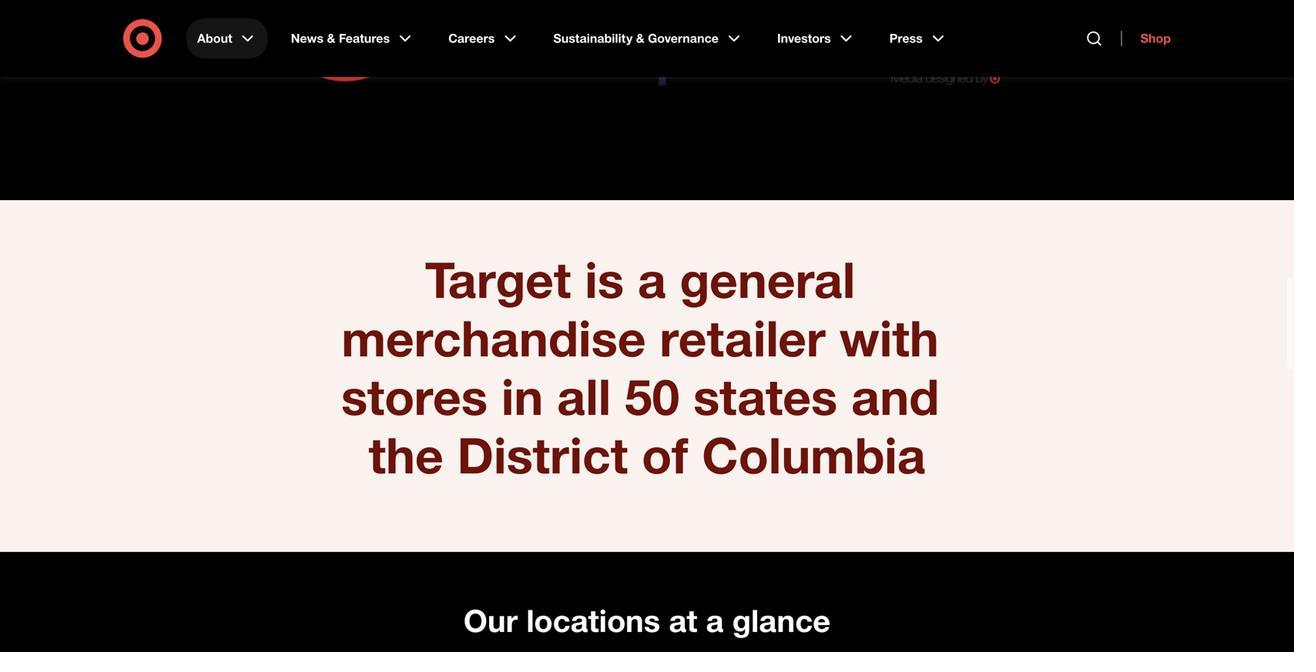 Task type: vqa. For each thing, say whether or not it's contained in the screenshot.
locations on the bottom
yes



Task type: describe. For each thing, give the bounding box(es) containing it.
careers link
[[438, 18, 531, 59]]

press link
[[879, 18, 959, 59]]

sustainability & governance link
[[543, 18, 754, 59]]

target
[[425, 250, 571, 310]]

50
[[625, 367, 680, 427]]

shop
[[1141, 31, 1171, 46]]

states
[[694, 367, 838, 427]]

the
[[369, 425, 444, 486]]

features
[[339, 31, 390, 46]]

about link
[[187, 18, 268, 59]]

& for governance
[[636, 31, 645, 46]]

our locations at a glance
[[464, 602, 831, 640]]

news & features
[[291, 31, 390, 46]]

news
[[291, 31, 324, 46]]

in
[[502, 367, 544, 427]]

investors link
[[767, 18, 867, 59]]

all
[[557, 367, 611, 427]]

locations
[[527, 602, 661, 640]]

press
[[890, 31, 923, 46]]

merchandise
[[342, 308, 646, 368]]

1 horizontal spatial a
[[706, 602, 724, 640]]

our
[[464, 602, 518, 640]]



Task type: locate. For each thing, give the bounding box(es) containing it.
news & features link
[[280, 18, 425, 59]]

sustainability & governance
[[554, 31, 719, 46]]

& for features
[[327, 31, 336, 46]]

is
[[585, 250, 624, 310]]

1 horizontal spatial &
[[636, 31, 645, 46]]

stores
[[341, 367, 488, 427]]

careers
[[449, 31, 495, 46]]

glance
[[733, 602, 831, 640]]

retailer
[[660, 308, 826, 368]]

& left governance
[[636, 31, 645, 46]]

target is a general merchandise retailer with stores in all 50 states and the district of columbia
[[341, 250, 954, 486]]

sustainability
[[554, 31, 633, 46]]

a right at
[[706, 602, 724, 640]]

district
[[457, 425, 628, 486]]

shop link
[[1122, 31, 1171, 46]]

and
[[852, 367, 940, 427]]

investors
[[778, 31, 831, 46]]

2 & from the left
[[636, 31, 645, 46]]

&
[[327, 31, 336, 46], [636, 31, 645, 46]]

1 & from the left
[[327, 31, 336, 46]]

of
[[642, 425, 689, 486]]

general
[[680, 250, 856, 310]]

governance
[[648, 31, 719, 46]]

about
[[197, 31, 232, 46]]

at
[[669, 602, 698, 640]]

& right news
[[327, 31, 336, 46]]

a right is
[[638, 250, 666, 310]]

0 horizontal spatial a
[[638, 250, 666, 310]]

with
[[840, 308, 939, 368]]

a
[[638, 250, 666, 310], [706, 602, 724, 640]]

a inside target is a general merchandise retailer with stores in all 50 states and the district of columbia
[[638, 250, 666, 310]]

columbia
[[702, 425, 926, 486]]

0 vertical spatial a
[[638, 250, 666, 310]]

0 horizontal spatial &
[[327, 31, 336, 46]]

1 vertical spatial a
[[706, 602, 724, 640]]



